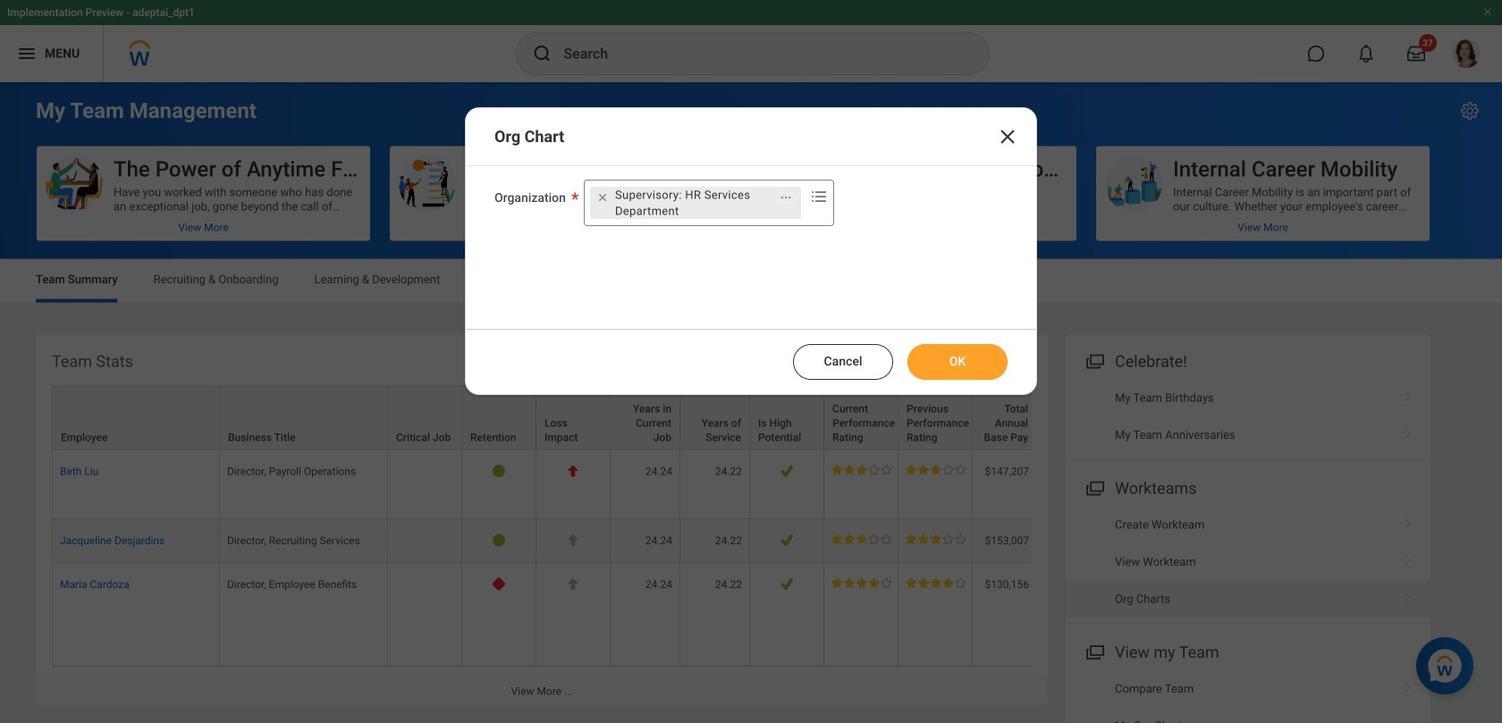 Task type: locate. For each thing, give the bounding box(es) containing it.
2 list from the top
[[1066, 507, 1431, 618]]

1 vertical spatial this worker has low retention risk. image
[[492, 534, 506, 547]]

0 vertical spatial chevron right image
[[1397, 422, 1420, 440]]

supervisory: hr services department element
[[615, 187, 770, 219]]

the worker has been assessed as having high potential. image for the loss of this employee would be moderate or significant to the organization. icon
[[780, 534, 794, 547]]

main content
[[0, 82, 1502, 723]]

2 meets expectations - performance in line with a solid team contributor. image from the top
[[832, 534, 892, 544]]

notifications large image
[[1358, 45, 1375, 63]]

3 list from the top
[[1066, 671, 1431, 723]]

banner
[[0, 0, 1502, 82]]

1 this worker has low retention risk. image from the top
[[492, 465, 506, 478]]

list item
[[1066, 581, 1431, 618]]

the worker has been assessed as having high potential. image left exceeds expectations - performance is excellent and generally surpassed expectations and required little to no supervision. image
[[780, 578, 794, 591]]

1 meets expectations - performance in line with a solid team contributor. image from the top
[[832, 465, 892, 475]]

this worker has low retention risk. image
[[492, 465, 506, 478], [492, 534, 506, 547]]

0 vertical spatial this worker has low retention risk. image
[[492, 465, 506, 478]]

3 chevron right image from the top
[[1397, 549, 1420, 567]]

list
[[1066, 380, 1431, 454], [1066, 507, 1431, 618], [1066, 671, 1431, 723]]

menu group image
[[1082, 348, 1106, 372], [1082, 475, 1106, 499]]

the worker has been assessed as having high potential. image down the worker has been assessed as having high potential. icon
[[780, 534, 794, 547]]

supervisory: hr services department, press delete to clear value. option
[[590, 187, 801, 219]]

1 vertical spatial the worker has been assessed as having high potential. image
[[780, 578, 794, 591]]

this worker has low retention risk. image left the loss of this employee would be catastrophic or critical to the organization. icon
[[492, 465, 506, 478]]

0 vertical spatial menu group image
[[1082, 348, 1106, 372]]

1 list from the top
[[1066, 380, 1431, 454]]

dialog
[[465, 107, 1037, 395]]

chevron right image for second menu group icon from the bottom of the page
[[1397, 385, 1420, 403]]

exceeds expectations - performance is excellent and generally surpassed expectations and required little to no supervision. image
[[832, 578, 892, 588]]

chevron right image for chevron right image for second menu group icon from the bottom of the page
[[1397, 422, 1420, 440]]

3 cell from the top
[[388, 563, 462, 667]]

meets expectations - performance in line with a solid team contributor. image
[[832, 465, 892, 475], [832, 534, 892, 544]]

4 row from the top
[[52, 563, 1442, 667]]

list for first menu group icon from the bottom
[[1066, 507, 1431, 618]]

1 vertical spatial chevron right image
[[1397, 713, 1420, 723]]

cell for the loss of this employee would be catastrophic or critical to the organization. icon
[[388, 450, 462, 519]]

cell
[[388, 450, 462, 519], [388, 519, 462, 563], [388, 563, 462, 667]]

this worker has a high retention risk - immediate action needed. image
[[492, 578, 506, 591]]

the loss of this employee would be moderate or significant to the organization. image
[[566, 578, 580, 591]]

menu group image
[[1082, 639, 1106, 663]]

meets expectations - performance in line with a solid team contributor. image up exceeds expectations - performance is excellent and generally surpassed expectations and required little to no supervision. image
[[832, 534, 892, 544]]

3 row from the top
[[52, 519, 1442, 563]]

1 vertical spatial menu group image
[[1082, 475, 1106, 499]]

meets expectations - performance in line with a solid team contributor. image right the worker has been assessed as having high potential. icon
[[832, 465, 892, 475]]

the worker has been assessed as having high potential. image
[[780, 534, 794, 547], [780, 578, 794, 591]]

this worker has low retention risk. image up the this worker has a high retention risk - immediate action needed. image
[[492, 534, 506, 547]]

2 vertical spatial list
[[1066, 671, 1431, 723]]

related actions image
[[780, 191, 792, 204]]

cell for the loss of this employee would be moderate or significant to the organization. image on the left bottom of the page
[[388, 563, 462, 667]]

the worker has been assessed as having high potential. image for the loss of this employee would be moderate or significant to the organization. image on the left bottom of the page
[[780, 578, 794, 591]]

chevron right image for menu group image
[[1397, 676, 1420, 694]]

the loss of this employee would be catastrophic or critical to the organization. image
[[566, 465, 580, 478]]

2 the worker has been assessed as having high potential. image from the top
[[780, 578, 794, 591]]

1 vertical spatial meets expectations - performance in line with a solid team contributor. image
[[832, 534, 892, 544]]

0 vertical spatial the worker has been assessed as having high potential. image
[[780, 534, 794, 547]]

prompts image
[[808, 186, 830, 207]]

row
[[52, 386, 1442, 450], [52, 450, 1442, 519], [52, 519, 1442, 563], [52, 563, 1442, 667]]

2 cell from the top
[[388, 519, 462, 563]]

2 this worker has low retention risk. image from the top
[[492, 534, 506, 547]]

x image
[[997, 126, 1019, 148]]

1 cell from the top
[[388, 450, 462, 519]]

1 the worker has been assessed as having high potential. image from the top
[[780, 534, 794, 547]]

1 row from the top
[[52, 386, 1442, 450]]

1 chevron right image from the top
[[1397, 422, 1420, 440]]

chevron right image
[[1397, 385, 1420, 403], [1397, 512, 1420, 530], [1397, 549, 1420, 567], [1397, 586, 1420, 604], [1397, 676, 1420, 694]]

2 chevron right image from the top
[[1397, 713, 1420, 723]]

2 chevron right image from the top
[[1397, 512, 1420, 530]]

tab list
[[18, 260, 1484, 303]]

1 chevron right image from the top
[[1397, 385, 1420, 403]]

team stats element
[[36, 335, 1442, 706]]

0 vertical spatial meets expectations - performance in line with a solid team contributor. image
[[832, 465, 892, 475]]

search image
[[532, 43, 553, 64]]

profile logan mcneil element
[[1442, 34, 1492, 73]]

0 vertical spatial list
[[1066, 380, 1431, 454]]

1 vertical spatial list
[[1066, 507, 1431, 618]]

5 chevron right image from the top
[[1397, 676, 1420, 694]]

chevron right image
[[1397, 422, 1420, 440], [1397, 713, 1420, 723]]



Task type: describe. For each thing, give the bounding box(es) containing it.
list for second menu group icon from the bottom of the page
[[1066, 380, 1431, 454]]

cell for the loss of this employee would be moderate or significant to the organization. icon
[[388, 519, 462, 563]]

the worker has been assessed as having high potential. image
[[780, 465, 794, 478]]

4 chevron right image from the top
[[1397, 586, 1420, 604]]

this worker has low retention risk. image for cell related to the loss of this employee would be moderate or significant to the organization. icon
[[492, 534, 506, 547]]

inbox large image
[[1408, 45, 1425, 63]]

this worker has low retention risk. image for the loss of this employee would be catastrophic or critical to the organization. icon cell
[[492, 465, 506, 478]]

chevron right image for first menu group icon from the bottom
[[1397, 512, 1420, 530]]

meets expectations - performance in line with a solid team contributor. image for the worker has been assessed as having high potential. image corresponding to the loss of this employee would be moderate or significant to the organization. icon
[[832, 534, 892, 544]]

the loss of this employee would be moderate or significant to the organization. image
[[566, 534, 580, 547]]

chevron right image for menu group image chevron right image
[[1397, 713, 1420, 723]]

meets expectations - performance in line with a solid team contributor. image for the worker has been assessed as having high potential. icon
[[832, 465, 892, 475]]

list for menu group image
[[1066, 671, 1431, 723]]

x small image
[[594, 189, 612, 207]]

configure this page image
[[1459, 100, 1481, 122]]

close environment banner image
[[1483, 6, 1493, 17]]

1 menu group image from the top
[[1082, 348, 1106, 372]]

2 row from the top
[[52, 450, 1442, 519]]

2 menu group image from the top
[[1082, 475, 1106, 499]]



Task type: vqa. For each thing, say whether or not it's contained in the screenshot.
3rd chevron right icon from the bottom of the page
yes



